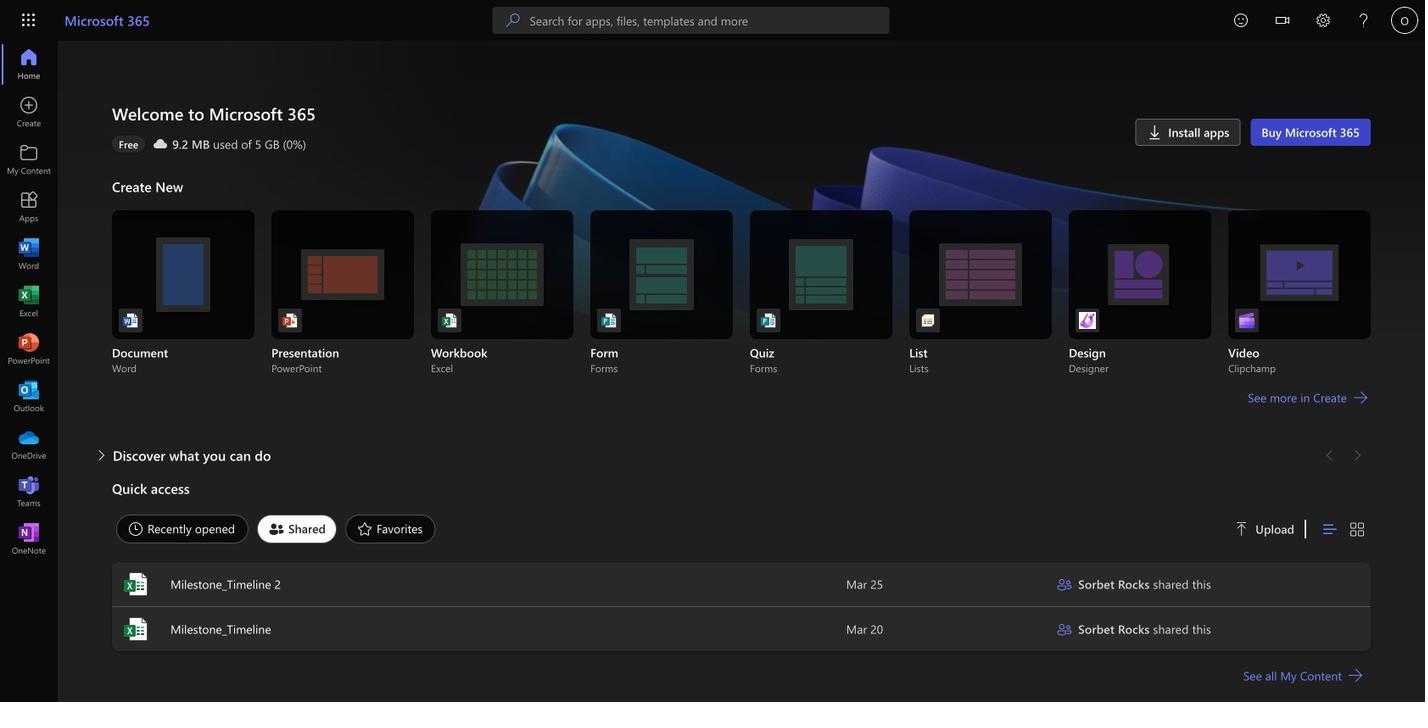 Task type: locate. For each thing, give the bounding box(es) containing it.
apps image
[[20, 199, 37, 215]]

clipchamp video image
[[1239, 312, 1255, 329]]

2 tab from the left
[[253, 515, 341, 544]]

word image
[[20, 246, 37, 263]]

list
[[112, 210, 1371, 375]]

this account doesn't have a microsoft 365 subscription. click to view your benefits. tooltip
[[112, 136, 145, 153]]

shared element
[[257, 515, 337, 544]]

3 tab from the left
[[341, 515, 440, 544]]

onenote image
[[20, 531, 37, 548]]

my content image
[[20, 151, 37, 168]]

excel image up powerpoint icon
[[20, 294, 37, 310]]

1 tab from the left
[[112, 515, 253, 544]]

1 vertical spatial excel image
[[122, 571, 149, 598]]

designer design image
[[1079, 312, 1096, 329], [1079, 312, 1096, 329]]

0 vertical spatial excel image
[[20, 294, 37, 310]]

tab list
[[112, 511, 1215, 548]]

0 horizontal spatial excel image
[[20, 294, 37, 310]]

onedrive image
[[20, 436, 37, 453]]

None search field
[[492, 7, 889, 34]]

account manager for orlandogary85@gmail.com image
[[1391, 7, 1418, 34]]

navigation
[[0, 41, 58, 563]]

name milestone_timeline 2 cell
[[112, 571, 846, 598]]

Search box. Suggestions appear as you type. search field
[[530, 7, 889, 34]]

name milestone_timeline cell
[[112, 616, 846, 643]]

favorites element
[[345, 515, 436, 544]]

excel image up excel icon
[[122, 571, 149, 598]]

forms survey image
[[601, 312, 618, 329]]

powerpoint image
[[20, 341, 37, 358]]

application
[[0, 41, 1425, 702]]

tab
[[112, 515, 253, 544], [253, 515, 341, 544], [341, 515, 440, 544]]

1 horizontal spatial excel image
[[122, 571, 149, 598]]

teams image
[[20, 484, 37, 500]]

banner
[[0, 0, 1425, 44]]

excel image
[[20, 294, 37, 310], [122, 571, 149, 598]]



Task type: describe. For each thing, give the bounding box(es) containing it.
create image
[[20, 103, 37, 120]]

powerpoint presentation image
[[282, 312, 299, 329]]

recently opened element
[[116, 515, 248, 544]]

create new element
[[112, 173, 1371, 442]]

outlook image
[[20, 389, 37, 405]]

lists list image
[[920, 312, 937, 329]]

new quiz image
[[760, 312, 777, 329]]

excel workbook image
[[441, 312, 458, 329]]

excel image
[[122, 616, 149, 643]]

home image
[[20, 56, 37, 73]]

word document image
[[122, 312, 139, 329]]



Task type: vqa. For each thing, say whether or not it's contained in the screenshot.
manage
no



